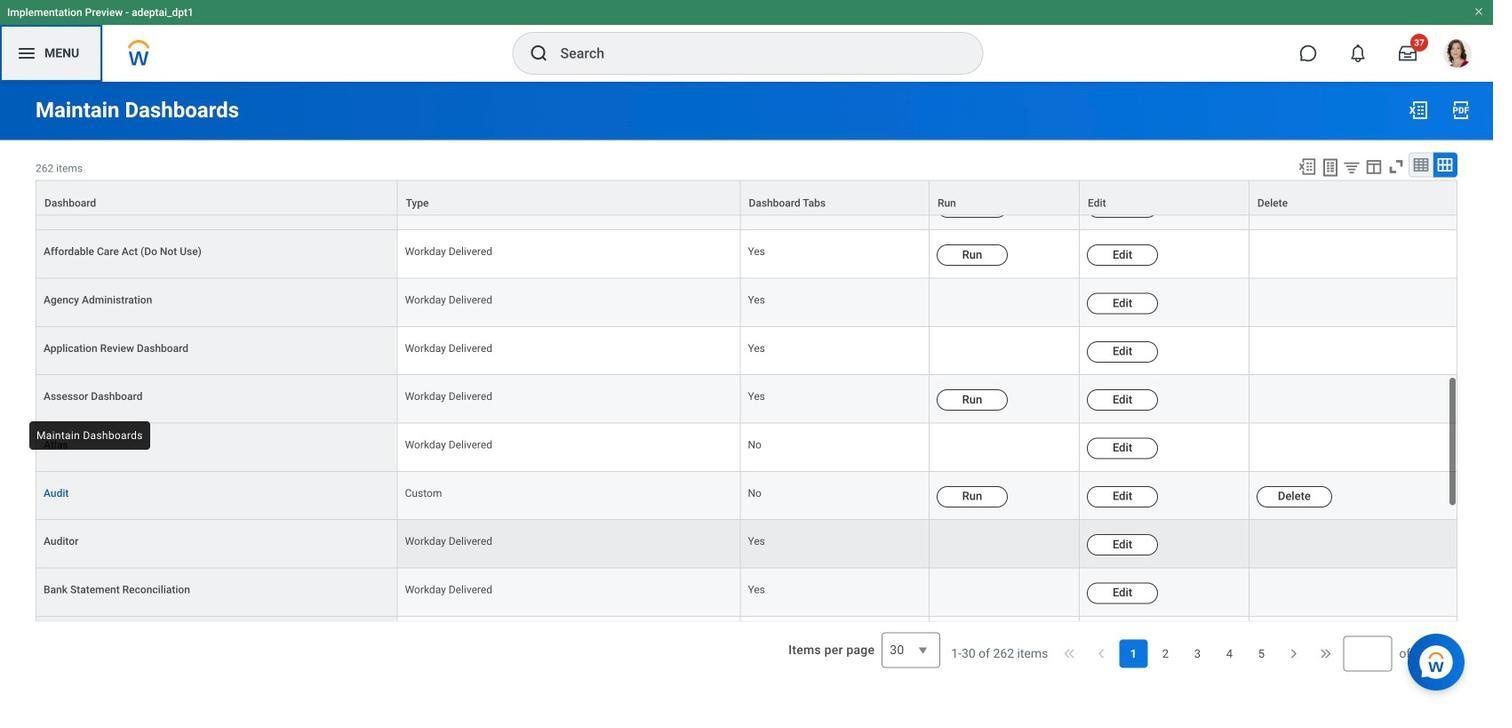 Task type: vqa. For each thing, say whether or not it's contained in the screenshot.
rightmost location icon
no



Task type: locate. For each thing, give the bounding box(es) containing it.
toolbar
[[1290, 152, 1458, 180]]

0 horizontal spatial export to excel image
[[1298, 157, 1318, 176]]

table image
[[1413, 156, 1430, 174]]

1 horizontal spatial export to excel image
[[1408, 100, 1430, 121]]

1 row from the top
[[36, 134, 1458, 182]]

list inside pagination element
[[1120, 640, 1276, 668]]

cell
[[398, 134, 741, 182], [741, 134, 930, 182], [930, 134, 1080, 182], [1080, 134, 1250, 182], [1250, 134, 1458, 182], [1250, 182, 1458, 230], [1250, 230, 1458, 279], [930, 279, 1080, 327], [1250, 279, 1458, 327], [930, 327, 1080, 375], [1250, 327, 1458, 375], [1250, 375, 1458, 424], [930, 424, 1080, 472], [1250, 424, 1458, 472], [930, 520, 1080, 569], [1250, 520, 1458, 569], [930, 569, 1080, 617], [1250, 569, 1458, 617], [398, 617, 741, 665], [741, 617, 930, 665], [930, 617, 1080, 665], [1080, 617, 1250, 665], [1250, 617, 1458, 665]]

0 vertical spatial export to excel image
[[1408, 100, 1430, 121]]

export to worksheets image
[[1320, 157, 1342, 178]]

click to view/edit grid preferences image
[[1365, 157, 1384, 176]]

11 row from the top
[[36, 569, 1458, 617]]

export to excel image left view printable version (pdf) image
[[1408, 100, 1430, 121]]

fullscreen image
[[1387, 157, 1406, 176]]

main content
[[0, 82, 1494, 719]]

Go to page number text field
[[1344, 636, 1393, 672]]

1 vertical spatial export to excel image
[[1298, 157, 1318, 176]]

row header
[[36, 134, 398, 182], [36, 617, 398, 665]]

export to excel image
[[1408, 100, 1430, 121], [1298, 157, 1318, 176]]

row
[[36, 134, 1458, 182], [36, 180, 1458, 216], [36, 182, 1458, 230], [36, 230, 1458, 279], [36, 279, 1458, 327], [36, 327, 1458, 375], [36, 375, 1458, 424], [36, 424, 1458, 472], [36, 472, 1458, 520], [36, 520, 1458, 569], [36, 569, 1458, 617], [36, 617, 1458, 665]]

close environment banner image
[[1474, 6, 1485, 17]]

4 row from the top
[[36, 230, 1458, 279]]

adoption planning element
[[44, 194, 132, 210]]

export to excel image left export to worksheets icon
[[1298, 157, 1318, 176]]

list
[[1120, 640, 1276, 668]]

select to filter grid data image
[[1342, 158, 1362, 176]]

2 row header from the top
[[36, 617, 398, 665]]

status inside pagination element
[[952, 645, 1049, 663]]

expand table image
[[1437, 156, 1455, 174]]

status
[[952, 645, 1049, 663]]

banner
[[0, 0, 1494, 82]]

0 vertical spatial row header
[[36, 134, 398, 182]]

2 row from the top
[[36, 180, 1458, 216]]

bank statement reconciliation element
[[44, 580, 190, 596]]

chevron 2x left small image
[[1061, 645, 1079, 663]]

justify image
[[16, 43, 37, 64]]

12 row from the top
[[36, 617, 1458, 665]]

export to excel image for view printable version (pdf) image
[[1408, 100, 1430, 121]]

Search Workday  search field
[[561, 34, 946, 73]]

affordable care act (do not use) element
[[44, 242, 202, 258]]

1 vertical spatial row header
[[36, 617, 398, 665]]

auditor element
[[44, 532, 79, 548]]



Task type: describe. For each thing, give the bounding box(es) containing it.
agency administration element
[[44, 290, 152, 306]]

notifications large image
[[1350, 44, 1367, 62]]

profile logan mcneil image
[[1444, 39, 1472, 71]]

6 row from the top
[[36, 327, 1458, 375]]

chevron right small image
[[1285, 645, 1303, 663]]

search image
[[529, 43, 550, 64]]

chevron left small image
[[1093, 645, 1111, 663]]

5 row from the top
[[36, 279, 1458, 327]]

atlas element
[[44, 435, 68, 451]]

inbox large image
[[1399, 44, 1417, 62]]

3 row from the top
[[36, 182, 1458, 230]]

8 row from the top
[[36, 424, 1458, 472]]

7 row from the top
[[36, 375, 1458, 424]]

application review dashboard element
[[44, 339, 188, 355]]

chevron 2x right small image
[[1317, 645, 1335, 663]]

items per page element
[[786, 622, 941, 679]]

export to excel image for export to worksheets icon
[[1298, 157, 1318, 176]]

assessor dashboard element
[[44, 387, 143, 403]]

1 row header from the top
[[36, 134, 398, 182]]

pagination element
[[952, 622, 1458, 686]]

view printable version (pdf) image
[[1451, 100, 1472, 121]]

9 row from the top
[[36, 472, 1458, 520]]

10 row from the top
[[36, 520, 1458, 569]]



